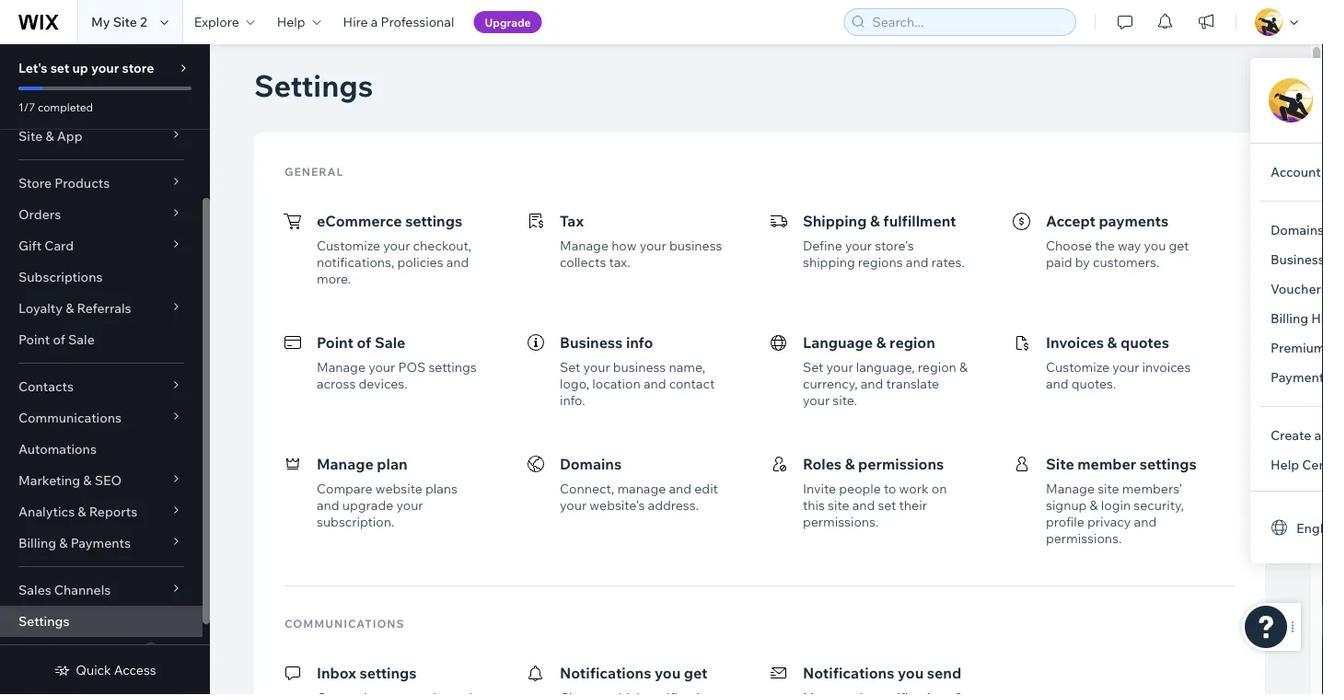 Task type: vqa. For each thing, say whether or not it's contained in the screenshot.
alert
no



Task type: describe. For each thing, give the bounding box(es) containing it.
your down currency,
[[803, 392, 830, 408]]

sales
[[18, 582, 51, 598]]

billing hi link
[[1256, 304, 1323, 333]]

set inside the language & region set your language, region & currency, and translate your site.
[[803, 359, 824, 375]]

& for referrals
[[66, 300, 74, 316]]

referrals
[[77, 300, 131, 316]]

domains connect, manage and edit your website's address.
[[560, 455, 718, 513]]

business for manage
[[669, 238, 722, 254]]

loyalty & referrals
[[18, 300, 131, 316]]

manage inside point of sale manage your pos settings across devices.
[[317, 359, 366, 375]]

language,
[[856, 359, 915, 375]]

completed
[[38, 100, 93, 114]]

billing for billing & payments
[[18, 535, 56, 551]]

permissions. for member
[[1046, 530, 1122, 547]]

domains link
[[1256, 215, 1323, 245]]

billing & payments button
[[0, 528, 203, 559]]

& for reports
[[78, 504, 86, 520]]

reports
[[89, 504, 137, 520]]

contact
[[669, 376, 715, 392]]

premium link
[[1256, 333, 1323, 363]]

sale for point of sale
[[68, 332, 95, 348]]

signup
[[1046, 497, 1087, 513]]

upgrade
[[485, 15, 531, 29]]

define
[[803, 238, 842, 254]]

to
[[884, 481, 896, 497]]

you for notifications you get
[[655, 664, 681, 682]]

marketing & seo
[[18, 472, 122, 489]]

member
[[1078, 455, 1137, 473]]

manage inside manage plan compare website plans and upgrade your subscription.
[[317, 455, 374, 473]]

security,
[[1134, 497, 1184, 513]]

manage inside site member settings manage site members' signup & login security, profile privacy and permissions.
[[1046, 481, 1095, 497]]

set inside roles & permissions invite people to work on this site and set their permissions.
[[878, 497, 896, 513]]

hire a professional
[[343, 14, 454, 30]]

invoices & quotes customize your invoices and quotes.
[[1046, 333, 1191, 392]]

this
[[803, 497, 825, 513]]

checkout,
[[413, 238, 472, 254]]

Search... field
[[867, 9, 1070, 35]]

language & region set your language, region & currency, and translate your site.
[[803, 333, 968, 408]]

plan
[[377, 455, 408, 473]]

by
[[1075, 254, 1090, 270]]

payment link
[[1256, 363, 1323, 392]]

your inside the shipping & fulfillment define your store's shipping regions and rates.
[[845, 238, 872, 254]]

your inside ecommerce settings customize your checkout, notifications, policies and more.
[[383, 238, 410, 254]]

sales channels
[[18, 582, 111, 598]]

hire
[[343, 14, 368, 30]]

0 vertical spatial region
[[890, 333, 935, 352]]

and inside invoices & quotes customize your invoices and quotes.
[[1046, 376, 1069, 392]]

payments
[[71, 535, 131, 551]]

point for point of sale manage your pos settings across devices.
[[317, 333, 354, 352]]

tax manage how your business collects tax.
[[560, 212, 722, 270]]

analytics & reports
[[18, 504, 137, 520]]

site & app button
[[0, 121, 203, 152]]

a for hire
[[371, 14, 378, 30]]

currency,
[[803, 376, 858, 392]]

send
[[927, 664, 962, 682]]

notifications you get button
[[514, 651, 768, 695]]

site for member
[[1046, 455, 1074, 473]]

customize inside invoices & quotes customize your invoices and quotes.
[[1046, 359, 1110, 375]]

marketing
[[18, 472, 80, 489]]

business for info
[[613, 359, 666, 375]]

privacy
[[1088, 514, 1131, 530]]

notifications,
[[317, 254, 394, 270]]

notifications for notifications you send
[[803, 664, 895, 682]]

vouchers link
[[1256, 274, 1323, 304]]

quotes.
[[1072, 376, 1116, 392]]

store
[[18, 175, 52, 191]]

store products button
[[0, 168, 203, 199]]

manage inside tax manage how your business collects tax.
[[560, 238, 609, 254]]

location
[[592, 376, 641, 392]]

rates.
[[932, 254, 965, 270]]

manage
[[617, 481, 666, 497]]

site member settings manage site members' signup & login security, profile privacy and permissions.
[[1046, 455, 1197, 547]]

& for payments
[[59, 535, 68, 551]]

sidebar element
[[0, 44, 210, 695]]

help button
[[266, 0, 332, 44]]

their
[[899, 497, 927, 513]]

plans
[[425, 481, 458, 497]]

communications-section element
[[271, 634, 1249, 695]]

edit
[[695, 481, 718, 497]]

your inside tax manage how your business collects tax.
[[640, 238, 667, 254]]

my
[[91, 14, 110, 30]]

and inside roles & permissions invite people to work on this site and set their permissions.
[[852, 497, 875, 513]]

create a 
[[1271, 427, 1323, 443]]

address.
[[648, 497, 699, 513]]

app
[[57, 128, 82, 144]]

quotes
[[1121, 333, 1169, 352]]

settings inside site member settings manage site members' signup & login security, profile privacy and permissions.
[[1140, 455, 1197, 473]]

collects
[[560, 254, 606, 270]]

your inside sidebar element
[[91, 60, 119, 76]]

seo
[[95, 472, 122, 489]]

subscription.
[[317, 514, 394, 530]]

invoices
[[1046, 333, 1104, 352]]

create
[[1271, 427, 1312, 443]]

info
[[626, 333, 653, 352]]

site inside site member settings manage site members' signup & login security, profile privacy and permissions.
[[1098, 481, 1119, 497]]

store products
[[18, 175, 110, 191]]

accept payments choose the way you get paid by customers.
[[1046, 212, 1189, 270]]

explore
[[194, 14, 239, 30]]

a for create
[[1314, 427, 1322, 443]]

upgrade
[[342, 497, 394, 513]]

manage plan compare website plans and upgrade your subscription.
[[317, 455, 458, 530]]

settings inside point of sale manage your pos settings across devices.
[[429, 359, 477, 375]]

professional
[[381, 14, 454, 30]]

quick
[[76, 662, 111, 678]]

contacts button
[[0, 371, 203, 402]]

business for business
[[1271, 251, 1323, 268]]

payment
[[1271, 369, 1323, 385]]

your inside business info set your business name, logo, location and contact info.
[[583, 359, 610, 375]]

shipping
[[803, 212, 867, 230]]

general
[[285, 164, 344, 178]]

permissions. for &
[[803, 514, 879, 530]]

gift card button
[[0, 230, 203, 262]]

fulfillment
[[883, 212, 956, 230]]

gift
[[18, 238, 42, 254]]

hire a professional link
[[332, 0, 465, 44]]

invoices
[[1142, 359, 1191, 375]]

& for seo
[[83, 472, 92, 489]]

policies
[[397, 254, 443, 270]]

& right 'language,'
[[959, 359, 968, 375]]

and inside the language & region set your language, region & currency, and translate your site.
[[861, 376, 883, 392]]

0 vertical spatial site
[[113, 14, 137, 30]]

site inside roles & permissions invite people to work on this site and set their permissions.
[[828, 497, 849, 513]]

& for app
[[45, 128, 54, 144]]

1/7
[[18, 100, 35, 114]]



Task type: locate. For each thing, give the bounding box(es) containing it.
business for business info set your business name, logo, location and contact info.
[[560, 333, 623, 352]]

manage up compare on the bottom of page
[[317, 455, 374, 473]]

automations link
[[0, 434, 203, 465]]

& inside the shipping & fulfillment define your store's shipping regions and rates.
[[870, 212, 880, 230]]

set inside sidebar element
[[50, 60, 69, 76]]

& for quotes
[[1107, 333, 1117, 352]]

1 vertical spatial site
[[828, 497, 849, 513]]

1 horizontal spatial help
[[1271, 457, 1299, 473]]

& inside roles & permissions invite people to work on this site and set their permissions.
[[845, 455, 855, 473]]

site up signup
[[1046, 455, 1074, 473]]

tax.
[[609, 254, 630, 270]]

set up logo,
[[560, 359, 580, 375]]

site right this
[[828, 497, 849, 513]]

0 vertical spatial get
[[1169, 238, 1189, 254]]

and down compare on the bottom of page
[[317, 497, 339, 513]]

0 vertical spatial site
[[1098, 481, 1119, 497]]

1 horizontal spatial set
[[878, 497, 896, 513]]

point inside point of sale manage your pos settings across devices.
[[317, 333, 354, 352]]

& right loyalty
[[66, 300, 74, 316]]

communications inside dropdown button
[[18, 410, 122, 426]]

0 vertical spatial help
[[277, 14, 305, 30]]

way
[[1118, 238, 1141, 254]]

inbox settings button
[[271, 651, 525, 695]]

domains inside domains connect, manage and edit your website's address.
[[560, 455, 622, 473]]

translate
[[886, 376, 939, 392]]

settings down help button
[[254, 67, 373, 104]]

1 horizontal spatial permissions.
[[1046, 530, 1122, 547]]

& for fulfillment
[[870, 212, 880, 230]]

of down 'loyalty & referrals'
[[53, 332, 65, 348]]

and down people at the right of page
[[852, 497, 875, 513]]

your inside invoices & quotes customize your invoices and quotes.
[[1113, 359, 1140, 375]]

0 vertical spatial permissions.
[[803, 514, 879, 530]]

help inside button
[[277, 14, 305, 30]]

set up currency,
[[803, 359, 824, 375]]

sale inside sidebar element
[[68, 332, 95, 348]]

1 vertical spatial billing
[[18, 535, 56, 551]]

point inside sidebar element
[[18, 332, 50, 348]]

your up devices.
[[368, 359, 395, 375]]

help for help
[[277, 14, 305, 30]]

shipping & fulfillment define your store's shipping regions and rates.
[[803, 212, 965, 270]]

0 vertical spatial communications
[[18, 410, 122, 426]]

0 vertical spatial set
[[50, 60, 69, 76]]

engl
[[1297, 520, 1323, 536]]

help left hire
[[277, 14, 305, 30]]

regions
[[858, 254, 903, 270]]

and inside manage plan compare website plans and upgrade your subscription.
[[317, 497, 339, 513]]

your inside point of sale manage your pos settings across devices.
[[368, 359, 395, 375]]

1 vertical spatial get
[[684, 664, 708, 682]]

0 horizontal spatial site
[[828, 497, 849, 513]]

billing hi
[[1271, 310, 1323, 326]]

site up login
[[1098, 481, 1119, 497]]

business inside business link
[[1271, 251, 1323, 268]]

settings right pos
[[429, 359, 477, 375]]

of up devices.
[[357, 333, 371, 352]]

1 horizontal spatial business
[[1271, 251, 1323, 268]]

paid
[[1046, 254, 1072, 270]]

& left "reports"
[[78, 504, 86, 520]]

automations
[[18, 441, 97, 457]]

sale down 'loyalty & referrals'
[[68, 332, 95, 348]]

you for notifications you send
[[898, 664, 924, 682]]

0 horizontal spatial settings
[[18, 613, 69, 629]]

your up currency,
[[826, 359, 853, 375]]

billing & payments
[[18, 535, 131, 551]]

1 set from the left
[[560, 359, 580, 375]]

0 horizontal spatial a
[[371, 14, 378, 30]]

permissions. down 'profile'
[[1046, 530, 1122, 547]]

2 horizontal spatial you
[[1144, 238, 1166, 254]]

you inside accept payments choose the way you get paid by customers.
[[1144, 238, 1166, 254]]

get inside button
[[684, 664, 708, 682]]

ecommerce settings customize your checkout, notifications, policies and more.
[[317, 212, 472, 287]]

site
[[1098, 481, 1119, 497], [828, 497, 849, 513]]

your down quotes in the right of the page
[[1113, 359, 1140, 375]]

& left seo on the bottom
[[83, 472, 92, 489]]

settings
[[254, 67, 373, 104], [18, 613, 69, 629]]

region
[[890, 333, 935, 352], [918, 359, 957, 375]]

subscriptions link
[[0, 262, 203, 293]]

your up 'policies'
[[383, 238, 410, 254]]

notifications you get
[[560, 664, 708, 682]]

general-section element
[[271, 182, 1254, 564]]

customize up quotes.
[[1046, 359, 1110, 375]]

website's
[[590, 497, 645, 513]]

1 vertical spatial site
[[18, 128, 43, 144]]

0 horizontal spatial help
[[277, 14, 305, 30]]

notifications inside button
[[560, 664, 651, 682]]

your inside domains connect, manage and edit your website's address.
[[560, 497, 587, 513]]

site inside site & app dropdown button
[[18, 128, 43, 144]]

help for help cen
[[1271, 457, 1299, 473]]

0 horizontal spatial sale
[[68, 332, 95, 348]]

settings inside inbox settings button
[[360, 664, 417, 682]]

set left the up
[[50, 60, 69, 76]]

1 notifications from the left
[[560, 664, 651, 682]]

& inside invoices & quotes customize your invoices and quotes.
[[1107, 333, 1117, 352]]

hi
[[1312, 310, 1323, 326]]

1 horizontal spatial point
[[317, 333, 354, 352]]

& up people at the right of page
[[845, 455, 855, 473]]

cen
[[1302, 457, 1323, 473]]

orders
[[18, 206, 61, 222]]

get inside accept payments choose the way you get paid by customers.
[[1169, 238, 1189, 254]]

notifications
[[560, 664, 651, 682], [803, 664, 895, 682]]

& down analytics & reports
[[59, 535, 68, 551]]

billing left hi on the right top
[[1271, 310, 1309, 326]]

and left quotes.
[[1046, 376, 1069, 392]]

subscriptions
[[18, 269, 103, 285]]

0 vertical spatial customize
[[317, 238, 380, 254]]

1 vertical spatial domains
[[560, 455, 622, 473]]

your down connect,
[[560, 497, 587, 513]]

0 horizontal spatial notifications
[[560, 664, 651, 682]]

1 horizontal spatial notifications
[[803, 664, 895, 682]]

and down checkout,
[[446, 254, 469, 270]]

business down info
[[613, 359, 666, 375]]

site & app
[[18, 128, 82, 144]]

business up logo,
[[560, 333, 623, 352]]

0 vertical spatial a
[[371, 14, 378, 30]]

vouchers
[[1271, 281, 1323, 297]]

up
[[72, 60, 88, 76]]

& for permissions
[[845, 455, 855, 473]]

upgrade button
[[474, 11, 542, 33]]

1 vertical spatial a
[[1314, 427, 1322, 443]]

1 vertical spatial permissions.
[[1046, 530, 1122, 547]]

domains for domains
[[1271, 222, 1323, 238]]

compare
[[317, 481, 373, 497]]

& up store's
[[870, 212, 880, 230]]

a right create
[[1314, 427, 1322, 443]]

region up translate
[[918, 359, 957, 375]]

2 horizontal spatial site
[[1046, 455, 1074, 473]]

1 vertical spatial communications
[[285, 617, 405, 630]]

1 horizontal spatial a
[[1314, 427, 1322, 443]]

site left 2
[[113, 14, 137, 30]]

billing inside popup button
[[18, 535, 56, 551]]

notifications you send button
[[757, 651, 1011, 695]]

& up 'language,'
[[876, 333, 886, 352]]

site inside site member settings manage site members' signup & login security, profile privacy and permissions.
[[1046, 455, 1074, 473]]

& left app
[[45, 128, 54, 144]]

engl link
[[1256, 514, 1323, 542]]

& inside site member settings manage site members' signup & login security, profile privacy and permissions.
[[1090, 497, 1098, 513]]

of for point of sale
[[53, 332, 65, 348]]

site.
[[833, 392, 857, 408]]

help
[[277, 14, 305, 30], [1271, 457, 1299, 473]]

help cen
[[1271, 457, 1323, 473]]

1 horizontal spatial sale
[[375, 333, 406, 352]]

& left quotes in the right of the page
[[1107, 333, 1117, 352]]

marketing & seo button
[[0, 465, 203, 496]]

1 vertical spatial settings
[[18, 613, 69, 629]]

of for point of sale manage your pos settings across devices.
[[357, 333, 371, 352]]

0 horizontal spatial set
[[50, 60, 69, 76]]

your down website
[[396, 497, 423, 513]]

1 horizontal spatial domains
[[1271, 222, 1323, 238]]

account link
[[1256, 157, 1323, 187]]

1 horizontal spatial communications
[[285, 617, 405, 630]]

accept
[[1046, 212, 1096, 230]]

permissions. down this
[[803, 514, 879, 530]]

0 horizontal spatial you
[[655, 664, 681, 682]]

point of sale link
[[0, 324, 203, 355]]

0 horizontal spatial of
[[53, 332, 65, 348]]

devices.
[[359, 376, 408, 392]]

manage up signup
[[1046, 481, 1095, 497]]

site
[[113, 14, 137, 30], [18, 128, 43, 144], [1046, 455, 1074, 473]]

permissions. inside site member settings manage site members' signup & login security, profile privacy and permissions.
[[1046, 530, 1122, 547]]

communications up automations
[[18, 410, 122, 426]]

business inside tax manage how your business collects tax.
[[669, 238, 722, 254]]

your up regions
[[845, 238, 872, 254]]

0 horizontal spatial communications
[[18, 410, 122, 426]]

site down 1/7
[[18, 128, 43, 144]]

sale up pos
[[375, 333, 406, 352]]

1 horizontal spatial you
[[898, 664, 924, 682]]

& left login
[[1090, 497, 1098, 513]]

tax
[[560, 212, 584, 230]]

a
[[371, 14, 378, 30], [1314, 427, 1322, 443]]

and up address. on the bottom of the page
[[669, 481, 692, 497]]

your right how
[[640, 238, 667, 254]]

logo,
[[560, 376, 590, 392]]

customers.
[[1093, 254, 1160, 270]]

1 vertical spatial help
[[1271, 457, 1299, 473]]

0 horizontal spatial point
[[18, 332, 50, 348]]

0 horizontal spatial site
[[18, 128, 43, 144]]

2 set from the left
[[803, 359, 824, 375]]

and inside ecommerce settings customize your checkout, notifications, policies and more.
[[446, 254, 469, 270]]

0 vertical spatial domains
[[1271, 222, 1323, 238]]

sale inside point of sale manage your pos settings across devices.
[[375, 333, 406, 352]]

point of sale
[[18, 332, 95, 348]]

your
[[91, 60, 119, 76], [383, 238, 410, 254], [640, 238, 667, 254], [845, 238, 872, 254], [368, 359, 395, 375], [583, 359, 610, 375], [826, 359, 853, 375], [1113, 359, 1140, 375], [803, 392, 830, 408], [396, 497, 423, 513], [560, 497, 587, 513]]

point up across
[[317, 333, 354, 352]]

of inside point of sale manage your pos settings across devices.
[[357, 333, 371, 352]]

notifications for notifications you get
[[560, 664, 651, 682]]

you inside button
[[655, 664, 681, 682]]

the
[[1095, 238, 1115, 254]]

manage up across
[[317, 359, 366, 375]]

store's
[[875, 238, 914, 254]]

on
[[932, 481, 947, 497]]

0 horizontal spatial permissions.
[[803, 514, 879, 530]]

billing down "analytics"
[[18, 535, 56, 551]]

and down store's
[[906, 254, 929, 270]]

1 horizontal spatial of
[[357, 333, 371, 352]]

sales channels button
[[0, 575, 203, 606]]

notifications you send
[[803, 664, 962, 682]]

business inside business info set your business name, logo, location and contact info.
[[613, 359, 666, 375]]

let's set up your store
[[18, 60, 154, 76]]

quick access button
[[54, 662, 156, 679]]

customize up notifications,
[[317, 238, 380, 254]]

your inside manage plan compare website plans and upgrade your subscription.
[[396, 497, 423, 513]]

1 horizontal spatial billing
[[1271, 310, 1309, 326]]

and inside site member settings manage site members' signup & login security, profile privacy and permissions.
[[1134, 514, 1157, 530]]

and inside business info set your business name, logo, location and contact info.
[[644, 376, 666, 392]]

0 horizontal spatial billing
[[18, 535, 56, 551]]

settings down sales at the left of page
[[18, 613, 69, 629]]

0 vertical spatial settings
[[254, 67, 373, 104]]

domains for domains connect, manage and edit your website's address.
[[560, 455, 622, 473]]

point for point of sale
[[18, 332, 50, 348]]

your right the up
[[91, 60, 119, 76]]

business right how
[[669, 238, 722, 254]]

settings up members' at the right bottom of the page
[[1140, 455, 1197, 473]]

invite
[[803, 481, 836, 497]]

sale for point of sale manage your pos settings across devices.
[[375, 333, 406, 352]]

profile
[[1046, 514, 1085, 530]]

business inside business info set your business name, logo, location and contact info.
[[560, 333, 623, 352]]

2 notifications from the left
[[803, 664, 895, 682]]

& for region
[[876, 333, 886, 352]]

1 horizontal spatial business
[[669, 238, 722, 254]]

shipping
[[803, 254, 855, 270]]

you inside button
[[898, 664, 924, 682]]

0 horizontal spatial set
[[560, 359, 580, 375]]

1 horizontal spatial get
[[1169, 238, 1189, 254]]

login
[[1101, 497, 1131, 513]]

a right hire
[[371, 14, 378, 30]]

notifications inside button
[[803, 664, 895, 682]]

how
[[612, 238, 637, 254]]

permissions. inside roles & permissions invite people to work on this site and set their permissions.
[[803, 514, 879, 530]]

0 horizontal spatial domains
[[560, 455, 622, 473]]

settings inside sidebar element
[[18, 613, 69, 629]]

and down the security,
[[1134, 514, 1157, 530]]

business up vouchers
[[1271, 251, 1323, 268]]

card
[[44, 238, 74, 254]]

and down 'language,'
[[861, 376, 883, 392]]

info.
[[560, 392, 585, 408]]

1 vertical spatial business
[[613, 359, 666, 375]]

site for &
[[18, 128, 43, 144]]

set down to
[[878, 497, 896, 513]]

loyalty & referrals button
[[0, 293, 203, 324]]

manage up collects
[[560, 238, 609, 254]]

point down loyalty
[[18, 332, 50, 348]]

manage
[[560, 238, 609, 254], [317, 359, 366, 375], [317, 455, 374, 473], [1046, 481, 1095, 497]]

domains up connect,
[[560, 455, 622, 473]]

0 horizontal spatial get
[[684, 664, 708, 682]]

billing
[[1271, 310, 1309, 326], [18, 535, 56, 551]]

settings up checkout,
[[405, 212, 462, 230]]

contacts
[[18, 378, 74, 395]]

and inside domains connect, manage and edit your website's address.
[[669, 481, 692, 497]]

permissions.
[[803, 514, 879, 530], [1046, 530, 1122, 547]]

of inside sidebar element
[[53, 332, 65, 348]]

& inside popup button
[[59, 535, 68, 551]]

1 vertical spatial customize
[[1046, 359, 1110, 375]]

customize inside ecommerce settings customize your checkout, notifications, policies and more.
[[317, 238, 380, 254]]

set inside business info set your business name, logo, location and contact info.
[[560, 359, 580, 375]]

domains up business link
[[1271, 222, 1323, 238]]

account 
[[1271, 164, 1323, 180]]

domains
[[1271, 222, 1323, 238], [560, 455, 622, 473]]

1 horizontal spatial site
[[1098, 481, 1119, 497]]

channels
[[54, 582, 111, 598]]

sale
[[68, 332, 95, 348], [375, 333, 406, 352]]

1 vertical spatial set
[[878, 497, 896, 513]]

0 horizontal spatial customize
[[317, 238, 380, 254]]

region up 'language,'
[[890, 333, 935, 352]]

0 vertical spatial billing
[[1271, 310, 1309, 326]]

business
[[669, 238, 722, 254], [613, 359, 666, 375]]

account
[[1271, 164, 1321, 180]]

1 horizontal spatial set
[[803, 359, 824, 375]]

communications up inbox
[[285, 617, 405, 630]]

2 vertical spatial site
[[1046, 455, 1074, 473]]

0 horizontal spatial business
[[613, 359, 666, 375]]

connect,
[[560, 481, 614, 497]]

1 horizontal spatial settings
[[254, 67, 373, 104]]

1 horizontal spatial customize
[[1046, 359, 1110, 375]]

settings right inbox
[[360, 664, 417, 682]]

billing for billing hi
[[1271, 310, 1309, 326]]

people
[[839, 481, 881, 497]]

1 horizontal spatial site
[[113, 14, 137, 30]]

and
[[446, 254, 469, 270], [906, 254, 929, 270], [644, 376, 666, 392], [861, 376, 883, 392], [1046, 376, 1069, 392], [669, 481, 692, 497], [317, 497, 339, 513], [852, 497, 875, 513], [1134, 514, 1157, 530]]

your up location
[[583, 359, 610, 375]]

communications
[[18, 410, 122, 426], [285, 617, 405, 630]]

and inside the shipping & fulfillment define your store's shipping regions and rates.
[[906, 254, 929, 270]]

0 horizontal spatial business
[[560, 333, 623, 352]]

and left contact
[[644, 376, 666, 392]]

1 vertical spatial region
[[918, 359, 957, 375]]

0 vertical spatial business
[[1271, 251, 1323, 268]]

loyalty
[[18, 300, 63, 316]]

1 vertical spatial business
[[560, 333, 623, 352]]

settings inside ecommerce settings customize your checkout, notifications, policies and more.
[[405, 212, 462, 230]]

0 vertical spatial business
[[669, 238, 722, 254]]

help left the "cen"
[[1271, 457, 1299, 473]]



